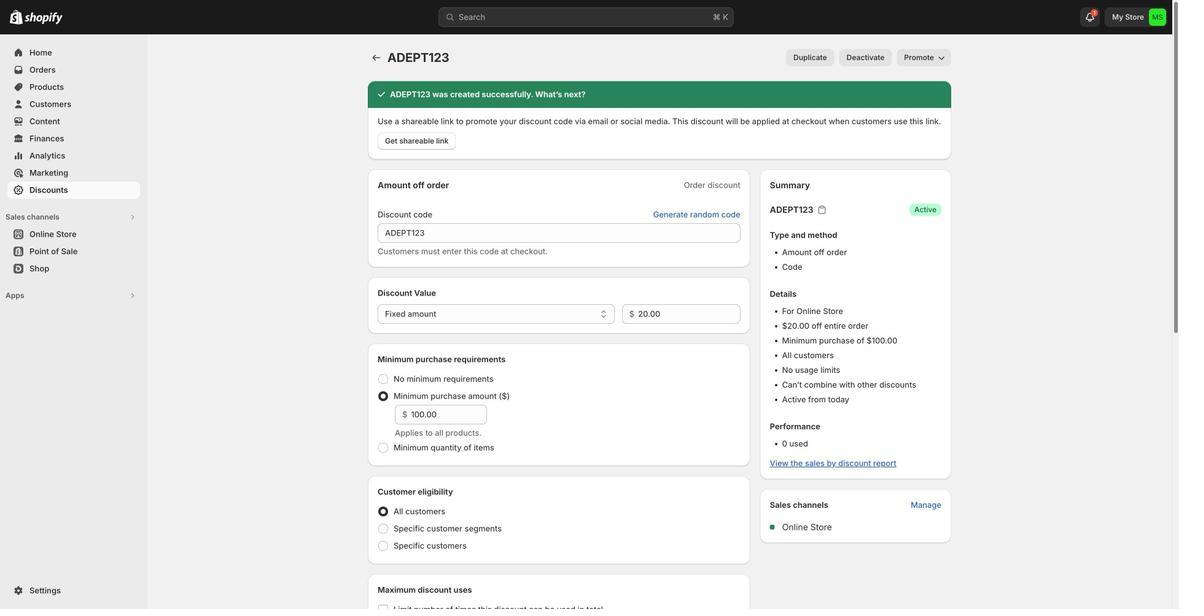 Task type: locate. For each thing, give the bounding box(es) containing it.
shopify image
[[10, 10, 23, 24]]

0 vertical spatial 0.00 text field
[[638, 305, 740, 324]]

shopify image
[[25, 12, 63, 24]]

None text field
[[378, 224, 741, 243]]

0 horizontal spatial 0.00 text field
[[411, 405, 487, 425]]

1 horizontal spatial 0.00 text field
[[638, 305, 740, 324]]

0.00 text field
[[638, 305, 740, 324], [411, 405, 487, 425]]



Task type: describe. For each thing, give the bounding box(es) containing it.
1 vertical spatial 0.00 text field
[[411, 405, 487, 425]]

my store image
[[1149, 9, 1166, 26]]



Task type: vqa. For each thing, say whether or not it's contained in the screenshot.
shopify image to the right
yes



